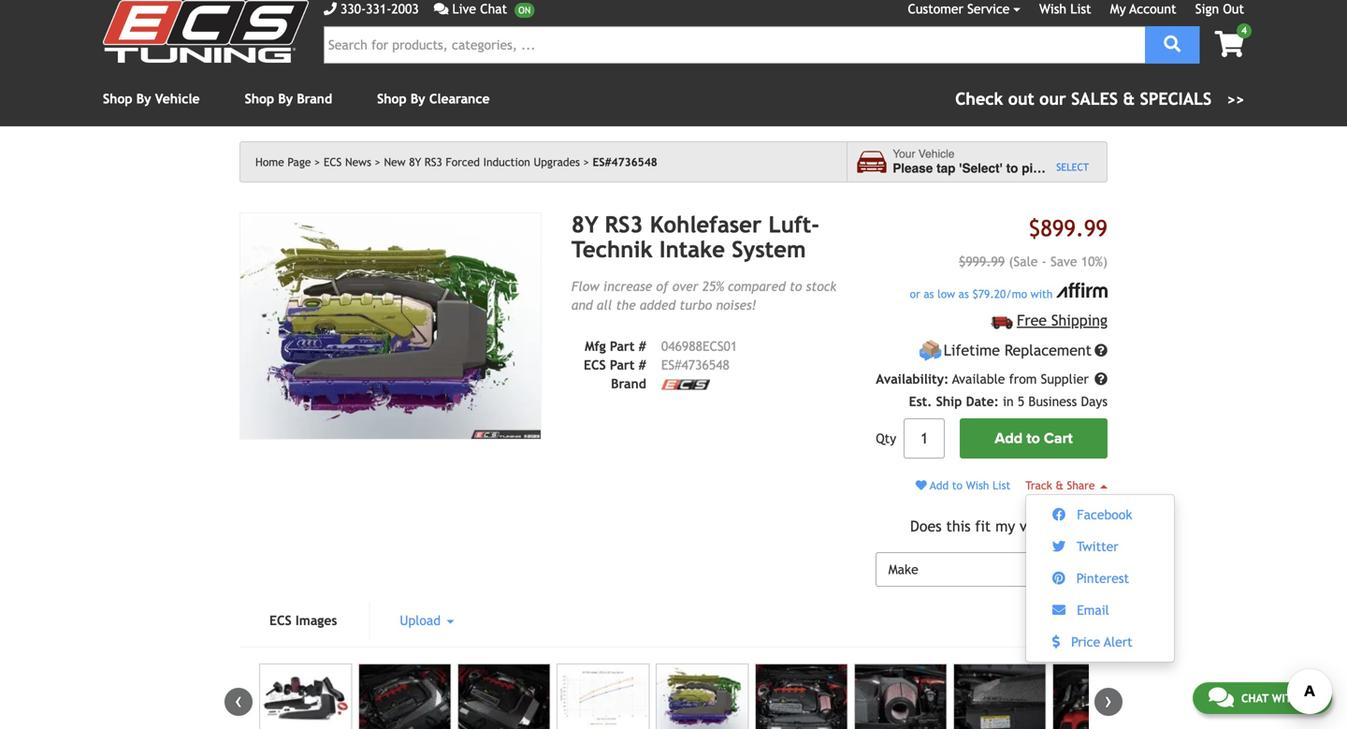 Task type: describe. For each thing, give the bounding box(es) containing it.
ecs for ecs images
[[270, 613, 292, 628]]

track & share
[[1026, 479, 1099, 492]]

qty
[[876, 431, 897, 446]]

chat inside chat with us link
[[1242, 692, 1269, 705]]

my account link
[[1111, 1, 1177, 16]]

intake
[[660, 236, 725, 262]]

add for add to cart
[[995, 430, 1023, 447]]

customer
[[908, 1, 964, 16]]

price alert
[[1068, 635, 1134, 650]]

es#
[[662, 357, 682, 372]]

330-331-2003
[[341, 1, 419, 16]]

1 vertical spatial wish
[[967, 479, 990, 492]]

free shipping
[[1017, 312, 1108, 329]]

customer service button
[[908, 0, 1021, 19]]

chat with us
[[1242, 692, 1317, 705]]

add to cart button
[[961, 418, 1108, 459]]

79.20
[[979, 287, 1007, 300]]

price alert link
[[1035, 630, 1166, 654]]

chat with us link
[[1193, 682, 1333, 714]]

home page
[[256, 155, 311, 169]]

ecs inside 046988ecs01 ecs part #
[[584, 357, 606, 372]]

mfg part #
[[585, 339, 647, 354]]

the
[[616, 297, 636, 312]]

sales & specials
[[1072, 89, 1212, 109]]

8y inside 8y rs3 kohlefaser luft- technik intake system
[[572, 212, 599, 238]]

does
[[911, 518, 942, 535]]

or
[[910, 287, 921, 300]]

wish list
[[1040, 1, 1092, 16]]

add to wish list link
[[916, 479, 1011, 492]]

pick
[[1022, 161, 1048, 176]]

this
[[947, 518, 971, 535]]

price
[[1072, 635, 1101, 650]]

induction
[[484, 155, 531, 169]]

from
[[1010, 372, 1038, 387]]

pinterest link
[[1035, 566, 1166, 591]]

shop for shop by brand
[[245, 91, 274, 106]]

email
[[1074, 603, 1110, 618]]

heart image
[[916, 480, 927, 491]]

luft-
[[769, 212, 820, 238]]

1 horizontal spatial with
[[1273, 692, 1300, 705]]

lifetime replacement
[[944, 342, 1092, 359]]

stock
[[807, 279, 837, 294]]

my
[[1111, 1, 1127, 16]]

comments image for live
[[434, 2, 449, 15]]

alert
[[1105, 635, 1134, 650]]

046988ecs01 ecs part #
[[584, 339, 738, 372]]

vehicle?
[[1020, 518, 1074, 535]]

replacement
[[1005, 342, 1092, 359]]

my account
[[1111, 1, 1177, 16]]

shopping cart image
[[1215, 31, 1245, 57]]

upload button
[[370, 602, 484, 639]]

part inside 046988ecs01 ecs part #
[[610, 357, 635, 372]]

899.99
[[1041, 215, 1108, 242]]

lifetime
[[944, 342, 1001, 359]]

8y rs3 kohlefaser luft- technik intake system
[[572, 212, 820, 262]]

shop by vehicle link
[[103, 91, 200, 106]]

technik
[[572, 236, 653, 262]]

sales & specials link
[[956, 86, 1245, 111]]

wish list link
[[1040, 1, 1092, 16]]

vehicle
[[1062, 161, 1105, 176]]

comments image for chat
[[1209, 686, 1235, 709]]

$999.99 (sale - save 10%)
[[959, 254, 1108, 269]]

question circle image
[[1095, 344, 1108, 357]]

kohlefaser
[[650, 212, 762, 238]]

pinterest
[[1073, 571, 1130, 586]]

ecs images
[[270, 613, 337, 628]]

home page link
[[256, 155, 320, 169]]

$
[[973, 287, 979, 300]]

facebook link
[[1035, 503, 1166, 527]]

your
[[893, 148, 916, 161]]

sign out link
[[1196, 1, 1245, 16]]

2003
[[392, 1, 419, 16]]

home
[[256, 155, 284, 169]]

331-
[[366, 1, 392, 16]]

est.
[[910, 394, 933, 409]]

5
[[1018, 394, 1025, 409]]

in
[[1003, 394, 1014, 409]]

4736548
[[682, 357, 730, 372]]

share
[[1068, 479, 1096, 492]]

to inside the "your vehicle please tap 'select' to pick a vehicle"
[[1007, 161, 1019, 176]]

0 vertical spatial rs3
[[425, 155, 443, 169]]

sign
[[1196, 1, 1220, 16]]

0 horizontal spatial 8y
[[409, 155, 421, 169]]

& for track
[[1056, 479, 1064, 492]]

'select'
[[960, 161, 1003, 176]]

select link
[[1057, 160, 1090, 175]]

& for sales
[[1124, 89, 1136, 109]]

10%)
[[1082, 254, 1108, 269]]

shop by clearance link
[[377, 91, 490, 106]]

availability:
[[876, 372, 949, 387]]

0 horizontal spatial vehicle
[[155, 91, 200, 106]]

facebook
[[1074, 507, 1133, 522]]

Search text field
[[324, 26, 1146, 64]]



Task type: locate. For each thing, give the bounding box(es) containing it.
1 vertical spatial rs3
[[605, 212, 644, 238]]

to inside the flow increase of over 25% compared to stock and all the added turbo noises!
[[790, 279, 803, 294]]

-
[[1042, 254, 1047, 269]]

customer service
[[908, 1, 1010, 16]]

2 horizontal spatial shop
[[377, 91, 407, 106]]

add inside button
[[995, 430, 1023, 447]]

1 vertical spatial &
[[1056, 479, 1064, 492]]

1 horizontal spatial wish
[[1040, 1, 1067, 16]]

news
[[345, 155, 372, 169]]

with right /mo
[[1031, 287, 1053, 300]]

all
[[597, 297, 612, 312]]

new 8y rs3 forced induction upgrades link
[[384, 155, 590, 169]]

by down ecs tuning image
[[136, 91, 151, 106]]

chat right live
[[480, 1, 508, 16]]

and
[[572, 297, 593, 312]]

1 horizontal spatial rs3
[[605, 212, 644, 238]]

3 by from the left
[[411, 91, 426, 106]]

1 horizontal spatial brand
[[611, 376, 647, 391]]

0 horizontal spatial &
[[1056, 479, 1064, 492]]

0 vertical spatial comments image
[[434, 2, 449, 15]]

vehicle down ecs tuning image
[[155, 91, 200, 106]]

0 horizontal spatial as
[[924, 287, 935, 300]]

0 vertical spatial vehicle
[[155, 91, 200, 106]]

track & share button
[[1026, 479, 1108, 492]]

046988ecs01
[[662, 339, 738, 354]]

0 horizontal spatial with
[[1031, 287, 1053, 300]]

search image
[[1165, 36, 1182, 52]]

brand
[[297, 91, 332, 106], [611, 376, 647, 391]]

by for vehicle
[[136, 91, 151, 106]]

& right sales at the top right of the page
[[1124, 89, 1136, 109]]

1 horizontal spatial add
[[995, 430, 1023, 447]]

comments image
[[434, 2, 449, 15], [1209, 686, 1235, 709]]

ecs images link
[[240, 602, 367, 639]]

as left $
[[959, 287, 970, 300]]

2 # from the top
[[639, 357, 647, 372]]

add
[[995, 430, 1023, 447], [930, 479, 949, 492]]

twitter link
[[1035, 535, 1166, 559]]

with left 'us'
[[1273, 692, 1300, 705]]

brand for shop by brand
[[297, 91, 332, 106]]

1 by from the left
[[136, 91, 151, 106]]

free
[[1017, 312, 1047, 329]]

0 horizontal spatial comments image
[[434, 2, 449, 15]]

1 vertical spatial part
[[610, 357, 635, 372]]

low
[[938, 287, 956, 300]]

by for clearance
[[411, 91, 426, 106]]

2 as from the left
[[959, 287, 970, 300]]

25%
[[703, 279, 724, 294]]

service
[[968, 1, 1010, 16]]

by for brand
[[278, 91, 293, 106]]

by left clearance
[[411, 91, 426, 106]]

specials
[[1141, 89, 1212, 109]]

8y up the 'flow' on the top left of the page
[[572, 212, 599, 238]]

flow increase of over 25% compared to stock and all the added turbo noises!
[[572, 279, 837, 312]]

brand inside the es# 4736548 brand
[[611, 376, 647, 391]]

0 horizontal spatial brand
[[297, 91, 332, 106]]

1 horizontal spatial by
[[278, 91, 293, 106]]

2 vertical spatial ecs
[[270, 613, 292, 628]]

list left track at the right bottom of page
[[993, 479, 1011, 492]]

brand up page
[[297, 91, 332, 106]]

/mo
[[1007, 287, 1028, 300]]

to right heart icon
[[953, 479, 963, 492]]

1 vertical spatial ecs
[[584, 357, 606, 372]]

availability: available from supplier
[[876, 372, 1093, 387]]

# up the es# 4736548 brand
[[639, 339, 647, 354]]

wish up fit
[[967, 479, 990, 492]]

1 vertical spatial comments image
[[1209, 686, 1235, 709]]

menu
[[1026, 494, 1176, 663]]

2 shop from the left
[[245, 91, 274, 106]]

shop
[[103, 91, 132, 106], [245, 91, 274, 106], [377, 91, 407, 106]]

shop by vehicle
[[103, 91, 200, 106]]

1 horizontal spatial ecs
[[324, 155, 342, 169]]

out
[[1224, 1, 1245, 16]]

ecs news link
[[324, 155, 381, 169]]

1 horizontal spatial vehicle
[[919, 148, 955, 161]]

0 vertical spatial part
[[610, 339, 635, 354]]

brand down mfg part #
[[611, 376, 647, 391]]

to left stock
[[790, 279, 803, 294]]

1 horizontal spatial as
[[959, 287, 970, 300]]

free shipping image
[[992, 316, 1014, 329]]

1 horizontal spatial chat
[[1242, 692, 1269, 705]]

over
[[673, 279, 699, 294]]

sign out
[[1196, 1, 1245, 16]]

us
[[1304, 692, 1317, 705]]

to
[[1007, 161, 1019, 176], [790, 279, 803, 294], [1027, 430, 1041, 447], [953, 479, 963, 492]]

ecs image
[[662, 380, 710, 390]]

forced
[[446, 155, 480, 169]]

new
[[384, 155, 406, 169]]

track
[[1026, 479, 1053, 492]]

330-
[[341, 1, 366, 16]]

or as low as $79.20/mo with  - affirm financing (opens in modal) element
[[876, 283, 1108, 302]]

#
[[639, 339, 647, 354], [639, 357, 647, 372]]

0 vertical spatial wish
[[1040, 1, 1067, 16]]

# inside 046988ecs01 ecs part #
[[639, 357, 647, 372]]

ecs news
[[324, 155, 372, 169]]

add down est. ship date: in 5 business days
[[995, 430, 1023, 447]]

live chat link
[[434, 0, 535, 19]]

flow
[[572, 279, 600, 294]]

supplier
[[1041, 372, 1089, 387]]

vehicle inside the "your vehicle please tap 'select' to pick a vehicle"
[[919, 148, 955, 161]]

0 vertical spatial list
[[1071, 1, 1092, 16]]

1 vertical spatial vehicle
[[919, 148, 955, 161]]

3 shop from the left
[[377, 91, 407, 106]]

part right mfg
[[610, 339, 635, 354]]

rs3
[[425, 155, 443, 169], [605, 212, 644, 238]]

or as low as $ 79.20 /mo with
[[910, 287, 1057, 300]]

comments image left live
[[434, 2, 449, 15]]

chat inside live chat 'link'
[[480, 1, 508, 16]]

does this fit my vehicle?
[[911, 518, 1074, 535]]

‹ link
[[225, 688, 253, 716]]

1 shop from the left
[[103, 91, 132, 106]]

to left the cart
[[1027, 430, 1041, 447]]

turbo
[[680, 297, 713, 312]]

4 link
[[1201, 23, 1252, 59]]

0 horizontal spatial rs3
[[425, 155, 443, 169]]

0 vertical spatial with
[[1031, 287, 1053, 300]]

as
[[924, 287, 935, 300], [959, 287, 970, 300]]

question circle image
[[1095, 373, 1108, 386]]

1 horizontal spatial shop
[[245, 91, 274, 106]]

1 vertical spatial list
[[993, 479, 1011, 492]]

wish right service
[[1040, 1, 1067, 16]]

ecs for ecs news
[[324, 155, 342, 169]]

comments image left chat with us
[[1209, 686, 1235, 709]]

rs3 left forced
[[425, 155, 443, 169]]

0 horizontal spatial list
[[993, 479, 1011, 492]]

0 vertical spatial add
[[995, 430, 1023, 447]]

0 vertical spatial #
[[639, 339, 647, 354]]

0 horizontal spatial wish
[[967, 479, 990, 492]]

ship
[[937, 394, 963, 409]]

1 vertical spatial #
[[639, 357, 647, 372]]

ecs down mfg
[[584, 357, 606, 372]]

system
[[732, 236, 807, 262]]

twitter
[[1074, 539, 1120, 554]]

to inside button
[[1027, 430, 1041, 447]]

0 horizontal spatial add
[[930, 479, 949, 492]]

page
[[288, 155, 311, 169]]

cart
[[1045, 430, 1073, 447]]

1 vertical spatial brand
[[611, 376, 647, 391]]

added
[[640, 297, 676, 312]]

1 horizontal spatial 8y
[[572, 212, 599, 238]]

add right heart icon
[[930, 479, 949, 492]]

0 horizontal spatial by
[[136, 91, 151, 106]]

rs3 up increase
[[605, 212, 644, 238]]

0 vertical spatial 8y
[[409, 155, 421, 169]]

ecs left images
[[270, 613, 292, 628]]

2 horizontal spatial by
[[411, 91, 426, 106]]

menu containing facebook
[[1026, 494, 1176, 663]]

by up home page link
[[278, 91, 293, 106]]

ecs
[[324, 155, 342, 169], [584, 357, 606, 372], [270, 613, 292, 628]]

shop for shop by clearance
[[377, 91, 407, 106]]

0 vertical spatial ecs
[[324, 155, 342, 169]]

list
[[1071, 1, 1092, 16], [993, 479, 1011, 492]]

2 part from the top
[[610, 357, 635, 372]]

ecs tuning image
[[103, 0, 309, 63]]

1 as from the left
[[924, 287, 935, 300]]

tap
[[937, 161, 956, 176]]

days
[[1082, 394, 1108, 409]]

to left pick
[[1007, 161, 1019, 176]]

1 horizontal spatial comments image
[[1209, 686, 1235, 709]]

with inside 'element'
[[1031, 287, 1053, 300]]

0 horizontal spatial chat
[[480, 1, 508, 16]]

4
[[1242, 25, 1248, 36]]

shop for shop by vehicle
[[103, 91, 132, 106]]

1 # from the top
[[639, 339, 647, 354]]

my
[[996, 518, 1016, 535]]

1 vertical spatial 8y
[[572, 212, 599, 238]]

0 vertical spatial brand
[[297, 91, 332, 106]]

phone image
[[324, 2, 337, 15]]

save
[[1051, 254, 1078, 269]]

vehicle
[[155, 91, 200, 106], [919, 148, 955, 161]]

upload
[[400, 613, 445, 628]]

1 vertical spatial add
[[930, 479, 949, 492]]

email link
[[1035, 598, 1166, 623]]

a
[[1051, 161, 1058, 176]]

vehicle up tap
[[919, 148, 955, 161]]

part down mfg part #
[[610, 357, 635, 372]]

rs3 inside 8y rs3 kohlefaser luft- technik intake system
[[605, 212, 644, 238]]

list left my
[[1071, 1, 1092, 16]]

date:
[[967, 394, 1000, 409]]

images
[[296, 613, 337, 628]]

& right track at the right bottom of page
[[1056, 479, 1064, 492]]

shop by brand
[[245, 91, 332, 106]]

sales
[[1072, 89, 1119, 109]]

es#4736548 - 046988ecs01 - 8y rs3 kohlefaser luft-technik intake system - flow increase of over 25% compared to stock and all the added turbo noises! - ecs - audi image
[[240, 213, 542, 440], [259, 664, 352, 729], [359, 664, 451, 729], [458, 664, 551, 729], [557, 664, 650, 729], [656, 664, 749, 729], [755, 664, 848, 729], [855, 664, 948, 729], [954, 664, 1047, 729], [1053, 664, 1146, 729]]

add for add to wish list
[[930, 479, 949, 492]]

›
[[1106, 688, 1113, 713]]

of
[[657, 279, 669, 294]]

1 vertical spatial with
[[1273, 692, 1300, 705]]

select
[[1057, 161, 1090, 173]]

this product is lifetime replacement eligible image
[[919, 339, 943, 362]]

ecs left news
[[324, 155, 342, 169]]

business
[[1029, 394, 1078, 409]]

None text field
[[904, 418, 946, 459]]

2 horizontal spatial ecs
[[584, 357, 606, 372]]

1 vertical spatial chat
[[1242, 692, 1269, 705]]

comments image inside live chat 'link'
[[434, 2, 449, 15]]

0 vertical spatial chat
[[480, 1, 508, 16]]

1 horizontal spatial &
[[1124, 89, 1136, 109]]

as right or
[[924, 287, 935, 300]]

(sale
[[1009, 254, 1038, 269]]

es# 4736548 brand
[[611, 357, 730, 391]]

0 horizontal spatial ecs
[[270, 613, 292, 628]]

# left es#
[[639, 357, 647, 372]]

0 vertical spatial &
[[1124, 89, 1136, 109]]

brand for es# 4736548 brand
[[611, 376, 647, 391]]

chat left 'us'
[[1242, 692, 1269, 705]]

330-331-2003 link
[[324, 0, 419, 19]]

add to wish list
[[927, 479, 1011, 492]]

your vehicle please tap 'select' to pick a vehicle
[[893, 148, 1105, 176]]

8y right new
[[409, 155, 421, 169]]

1 horizontal spatial list
[[1071, 1, 1092, 16]]

comments image inside chat with us link
[[1209, 686, 1235, 709]]

1 part from the top
[[610, 339, 635, 354]]

available
[[953, 372, 1006, 387]]

2 by from the left
[[278, 91, 293, 106]]

0 horizontal spatial shop
[[103, 91, 132, 106]]



Task type: vqa. For each thing, say whether or not it's contained in the screenshot.
Est. Ship Date: in 5 Business Days
yes



